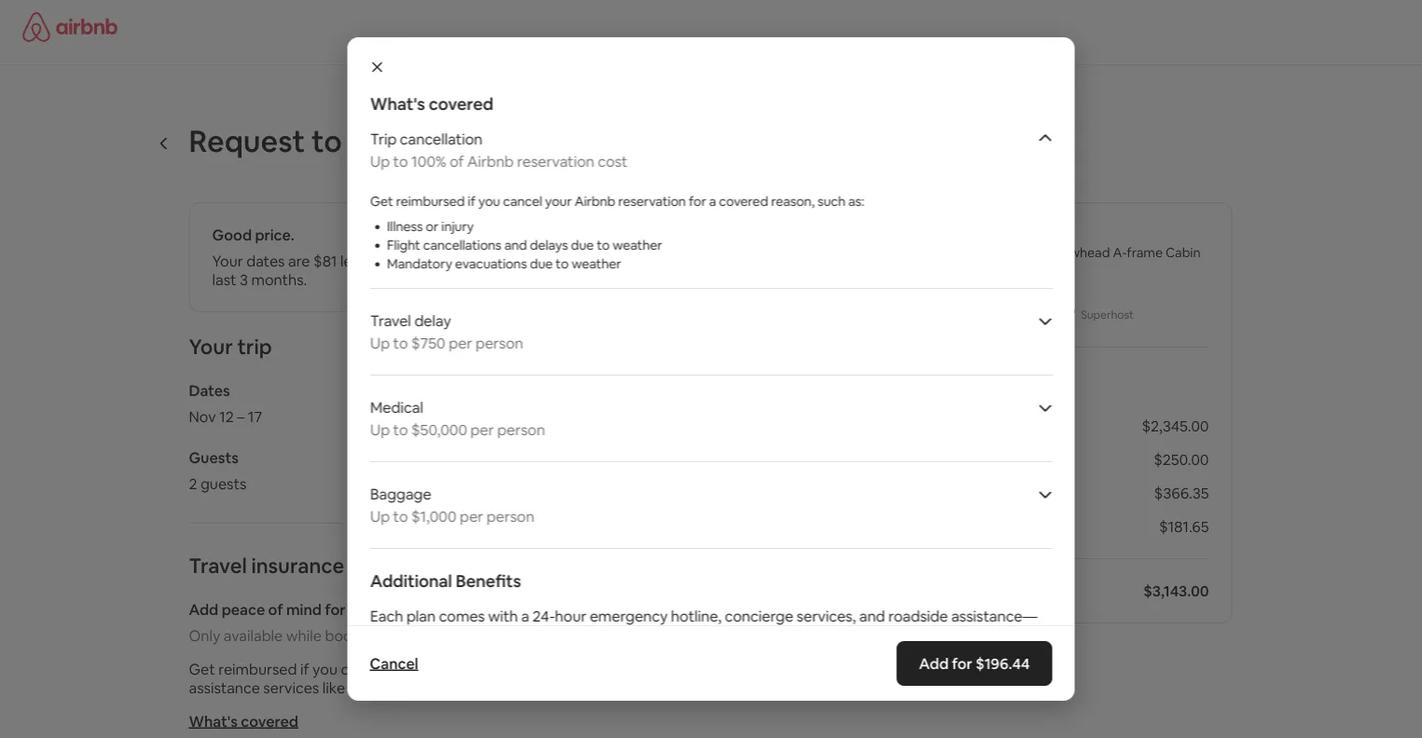 Task type: vqa. For each thing, say whether or not it's contained in the screenshot.
English (US)
no



Task type: describe. For each thing, give the bounding box(es) containing it.
benefits
[[455, 571, 521, 593]]

illness,
[[437, 660, 481, 679]]

add for add for $196.44
[[920, 655, 949, 674]]

cancellation
[[400, 129, 482, 148]]

trip
[[370, 129, 396, 148]]

good price. your dates are $81 less than the avg. nightly rate over the last 3 months.
[[212, 225, 600, 289]]

services
[[263, 679, 319, 698]]

reviews
[[1005, 308, 1044, 322]]

plus,
[[646, 660, 676, 679]]

or
[[426, 218, 438, 235]]

reimbursed for services
[[218, 660, 297, 679]]

per for medical
[[470, 420, 494, 439]]

what's covered button
[[189, 712, 299, 732]]

flight
[[387, 237, 420, 254]]

up inside trip cancellation up to 100% of airbnb reservation cost
[[370, 152, 390, 171]]

delay
[[414, 311, 451, 330]]

more.
[[603, 660, 643, 679]]

$81
[[314, 251, 337, 271]]

cancel for due
[[341, 660, 386, 679]]

0 horizontal spatial with
[[488, 607, 518, 626]]

person for baggage up to $1,000 per person
[[486, 507, 534, 526]]

while
[[286, 627, 322, 646]]

trip cancellation up to 100% of airbnb reservation cost
[[370, 129, 628, 171]]

tub
[[985, 261, 1007, 278]]

3
[[240, 270, 248, 289]]

as:
[[848, 193, 865, 210]]

$250.00
[[1154, 450, 1210, 469]]

nightly
[[462, 251, 508, 271]]

due inside get reimbursed if you cancel due to illness, flight delays, and more. plus, get assistance services like emergency help.
[[389, 660, 415, 679]]

you for like
[[313, 660, 338, 679]]

rate
[[512, 251, 539, 271]]

$3,143.00
[[1144, 582, 1210, 601]]

2 the from the left
[[576, 251, 600, 271]]

medical up to $50,000 per person
[[370, 398, 545, 439]]

superhost
[[1082, 308, 1135, 322]]

to inside the each plan comes with a 24-hour emergency hotline, concierge services, and roadside assistance— and covers up to 9 people staying with you.
[[469, 626, 484, 645]]

comes
[[439, 607, 485, 626]]

like
[[323, 679, 345, 698]]

and right services,
[[859, 607, 885, 626]]

fee
[[885, 450, 908, 469]]

what's covered inside travel insurance coverage details "dialog"
[[370, 93, 493, 115]]

get
[[680, 660, 703, 679]]

9
[[487, 626, 496, 645]]

good
[[212, 225, 252, 244]]

$50,000
[[411, 420, 467, 439]]

and inside get reimbursed if you cancel your airbnb reservation for a covered reason, such as: illness or injury flight cancellations and delays due to weather mandatory evacuations due to weather
[[504, 237, 527, 254]]

cleaning
[[822, 450, 882, 469]]

+
[[949, 261, 957, 278]]

delays,
[[523, 660, 570, 679]]

edit button
[[684, 448, 711, 467]]

24-
[[532, 607, 555, 626]]

reimbursed for or
[[396, 193, 465, 210]]

add for $196.44 button
[[897, 642, 1053, 687]]

$181.65
[[1160, 517, 1210, 536]]

75
[[991, 308, 1003, 322]]

up inside the travel delay up to $750 per person
[[370, 334, 390, 353]]

guests
[[201, 474, 247, 494]]

staying
[[550, 626, 600, 645]]

help.
[[430, 679, 463, 698]]

cleaning fee button
[[822, 450, 908, 469]]

1 vertical spatial due
[[530, 256, 553, 272]]

evacuations
[[455, 256, 527, 272]]

a inside the each plan comes with a 24-hour emergency hotline, concierge services, and roadside assistance— and covers up to 9 people staying with you.
[[521, 607, 529, 626]]

mind
[[286, 600, 322, 620]]

to right over
[[597, 237, 610, 254]]

•
[[1055, 306, 1059, 325]]

each plan comes with a 24-hour emergency hotline, concierge services, and roadside assistance— and covers up to 9 people staying with you.
[[370, 607, 1038, 645]]

75 reviews )
[[991, 308, 1048, 322]]

you for injury
[[478, 193, 500, 210]]

0 vertical spatial weather
[[612, 237, 662, 254]]

unique
[[949, 244, 991, 261]]

booking.
[[325, 627, 385, 646]]

request
[[189, 121, 305, 160]]

insurance
[[251, 553, 345, 579]]

2 horizontal spatial due
[[571, 237, 594, 254]]

1 vertical spatial your
[[189, 334, 233, 360]]

1 the from the left
[[404, 251, 427, 271]]

roadside
[[888, 607, 948, 626]]

for inside get reimbursed if you cancel your airbnb reservation for a covered reason, such as: illness or injury flight cancellations and delays due to weather mandatory evacuations due to weather
[[689, 193, 706, 210]]

arrowhead
[[1044, 244, 1111, 261]]

are
[[288, 251, 310, 271]]

–
[[237, 407, 245, 426]]

cancel button
[[361, 646, 428, 683]]

mandatory
[[387, 256, 452, 272]]

up inside 'medical up to $50,000 per person'
[[370, 420, 390, 439]]

$196.44 inside the add peace of mind for $196.44 only available while booking.
[[349, 600, 403, 620]]

edit
[[684, 448, 711, 467]]

frame
[[1127, 244, 1163, 261]]

details
[[874, 369, 939, 396]]

to inside get reimbursed if you cancel due to illness, flight delays, and more. plus, get assistance services like emergency help.
[[418, 660, 433, 679]]

medical
[[370, 398, 423, 417]]

person for medical up to $50,000 per person
[[497, 420, 545, 439]]

unique modern arrowhead a-frame cabin + hot tub
[[949, 244, 1201, 278]]

delays
[[530, 237, 568, 254]]

avg.
[[430, 251, 459, 271]]

to left trip
[[312, 121, 342, 160]]

)
[[1044, 308, 1048, 322]]

add peace of mind for $196.44 only available while booking.
[[189, 600, 403, 646]]

get reimbursed if you cancel due to illness, flight delays, and more. plus, get assistance services like emergency help.
[[189, 660, 703, 698]]



Task type: locate. For each thing, give the bounding box(es) containing it.
1 horizontal spatial if
[[468, 193, 475, 210]]

if inside get reimbursed if you cancel your airbnb reservation for a covered reason, such as: illness or injury flight cancellations and delays due to weather mandatory evacuations due to weather
[[468, 193, 475, 210]]

2
[[189, 474, 197, 494]]

0 vertical spatial travel
[[370, 311, 411, 330]]

0 horizontal spatial cancel
[[341, 660, 386, 679]]

$196.44 inside button
[[976, 655, 1031, 674]]

1 up from the top
[[370, 152, 390, 171]]

modern
[[994, 244, 1041, 261]]

less
[[341, 251, 366, 271]]

travel for travel delay up to $750 per person
[[370, 311, 411, 330]]

up
[[448, 626, 466, 645]]

reimbursed inside get reimbursed if you cancel due to illness, flight delays, and more. plus, get assistance services like emergency help.
[[218, 660, 297, 679]]

person up the benefits
[[486, 507, 534, 526]]

a inside get reimbursed if you cancel your airbnb reservation for a covered reason, such as: illness or injury flight cancellations and delays due to weather mandatory evacuations due to weather
[[709, 193, 716, 210]]

0 vertical spatial cancel
[[503, 193, 542, 210]]

person right $50,000
[[497, 420, 545, 439]]

travel insurance coverage details dialog
[[348, 14, 1075, 739]]

per inside baggage up to $1,000 per person
[[460, 507, 483, 526]]

get inside get reimbursed if you cancel due to illness, flight delays, and more. plus, get assistance services like emergency help.
[[189, 660, 215, 679]]

hotline,
[[671, 607, 721, 626]]

guests
[[189, 448, 239, 467]]

available
[[224, 627, 283, 646]]

the left avg. at left
[[404, 251, 427, 271]]

1 vertical spatial reimbursed
[[218, 660, 297, 679]]

1 horizontal spatial the
[[576, 251, 600, 271]]

0 vertical spatial person
[[475, 334, 523, 353]]

1 vertical spatial person
[[497, 420, 545, 439]]

travel insurance
[[189, 553, 345, 579]]

with left you.
[[603, 626, 633, 645]]

price
[[822, 369, 870, 396]]

to inside the travel delay up to $750 per person
[[393, 334, 408, 353]]

1 horizontal spatial $196.44
[[976, 655, 1031, 674]]

12
[[219, 407, 234, 426]]

get for get reimbursed if you cancel your airbnb reservation for a covered reason, such as: illness or injury flight cancellations and delays due to weather mandatory evacuations due to weather
[[370, 193, 393, 210]]

$196.44
[[349, 600, 403, 620], [976, 655, 1031, 674]]

airbnb for of
[[467, 152, 514, 171]]

0 horizontal spatial for
[[325, 600, 346, 620]]

up inside baggage up to $1,000 per person
[[370, 507, 390, 526]]

concierge
[[725, 607, 793, 626]]

0 horizontal spatial reimbursed
[[218, 660, 297, 679]]

for down assistance—
[[952, 655, 973, 674]]

if down while
[[300, 660, 309, 679]]

1 horizontal spatial get
[[370, 193, 393, 210]]

2 up from the top
[[370, 334, 390, 353]]

dates
[[247, 251, 285, 271]]

0 vertical spatial add
[[189, 600, 219, 620]]

100%
[[411, 152, 446, 171]]

per right $750
[[449, 334, 472, 353]]

trip
[[237, 334, 272, 360]]

cancel inside get reimbursed if you cancel due to illness, flight delays, and more. plus, get assistance services like emergency help.
[[341, 660, 386, 679]]

airbnb down cancellation in the top of the page
[[467, 152, 514, 171]]

1 vertical spatial reservation
[[618, 193, 686, 210]]

cancel
[[503, 193, 542, 210], [341, 660, 386, 679]]

reservation for cost
[[517, 152, 594, 171]]

0 vertical spatial what's covered
[[370, 93, 493, 115]]

reservation inside get reimbursed if you cancel your airbnb reservation for a covered reason, such as: illness or injury flight cancellations and delays due to weather mandatory evacuations due to weather
[[618, 193, 686, 210]]

0 horizontal spatial a
[[521, 607, 529, 626]]

reimbursed down available
[[218, 660, 297, 679]]

and up cancel
[[370, 626, 396, 645]]

up down trip
[[370, 152, 390, 171]]

person inside the travel delay up to $750 per person
[[475, 334, 523, 353]]

0 horizontal spatial travel
[[189, 553, 247, 579]]

illness
[[387, 218, 423, 235]]

0 horizontal spatial emergency
[[349, 679, 427, 698]]

to
[[312, 121, 342, 160], [393, 152, 408, 171], [597, 237, 610, 254], [555, 256, 569, 272], [393, 334, 408, 353], [393, 420, 408, 439], [393, 507, 408, 526], [469, 626, 484, 645], [418, 660, 433, 679]]

1 vertical spatial you
[[313, 660, 338, 679]]

if for like
[[300, 660, 309, 679]]

such
[[818, 193, 846, 210]]

your inside good price. your dates are $81 less than the avg. nightly rate over the last 3 months.
[[212, 251, 243, 271]]

up left $750
[[370, 334, 390, 353]]

1 vertical spatial of
[[268, 600, 283, 620]]

reservation
[[517, 152, 594, 171], [618, 193, 686, 210]]

due
[[571, 237, 594, 254], [530, 256, 553, 272], [389, 660, 415, 679]]

travel inside the travel delay up to $750 per person
[[370, 311, 411, 330]]

emergency down cancel
[[349, 679, 427, 698]]

add for add peace of mind for $196.44 only available while booking.
[[189, 600, 219, 620]]

book
[[349, 121, 421, 160]]

dates
[[189, 381, 230, 400]]

travel up peace
[[189, 553, 247, 579]]

per inside 'medical up to $50,000 per person'
[[470, 420, 494, 439]]

$196.44 up booking.
[[349, 600, 403, 620]]

get up "illness"
[[370, 193, 393, 210]]

covered
[[719, 193, 768, 210]]

1 horizontal spatial reimbursed
[[396, 193, 465, 210]]

to down delays
[[555, 256, 569, 272]]

for inside the add peace of mind for $196.44 only available while booking.
[[325, 600, 346, 620]]

0 vertical spatial per
[[449, 334, 472, 353]]

1 vertical spatial cancel
[[341, 660, 386, 679]]

person inside 'medical up to $50,000 per person'
[[497, 420, 545, 439]]

0 vertical spatial a
[[709, 193, 716, 210]]

cancel for your
[[503, 193, 542, 210]]

up down medical at the bottom of the page
[[370, 420, 390, 439]]

cancel left your
[[503, 193, 542, 210]]

get for get reimbursed if you cancel due to illness, flight delays, and more. plus, get assistance services like emergency help.
[[189, 660, 215, 679]]

and up evacuations
[[504, 237, 527, 254]]

back image
[[157, 136, 172, 151]]

add inside add for $196.44 button
[[920, 655, 949, 674]]

emergency inside get reimbursed if you cancel due to illness, flight delays, and more. plus, get assistance services like emergency help.
[[349, 679, 427, 698]]

0 horizontal spatial due
[[389, 660, 415, 679]]

1 horizontal spatial a
[[709, 193, 716, 210]]

due right delays
[[571, 237, 594, 254]]

if for injury
[[468, 193, 475, 210]]

0 vertical spatial reservation
[[517, 152, 594, 171]]

to inside baggage up to $1,000 per person
[[393, 507, 408, 526]]

baggage
[[370, 485, 431, 504]]

emergency inside the each plan comes with a 24-hour emergency hotline, concierge services, and roadside assistance— and covers up to 9 people staying with you.
[[590, 607, 668, 626]]

only
[[189, 627, 221, 646]]

your trip
[[189, 334, 272, 360]]

nov
[[189, 407, 216, 426]]

0 vertical spatial due
[[571, 237, 594, 254]]

covers
[[399, 626, 445, 645]]

1 vertical spatial get
[[189, 660, 215, 679]]

to left $750
[[393, 334, 408, 353]]

additional
[[370, 571, 452, 593]]

your left trip
[[189, 334, 233, 360]]

peace
[[222, 600, 265, 620]]

your
[[545, 193, 572, 210]]

cabin
[[1166, 244, 1201, 261]]

to down medical at the bottom of the page
[[393, 420, 408, 439]]

to down baggage
[[393, 507, 408, 526]]

per right $50,000
[[470, 420, 494, 439]]

get down only
[[189, 660, 215, 679]]

a left covered on the right of page
[[709, 193, 716, 210]]

cost
[[598, 152, 628, 171]]

travel for travel insurance
[[189, 553, 247, 579]]

cancel
[[370, 655, 419, 674]]

airbnb inside trip cancellation up to 100% of airbnb reservation cost
[[467, 152, 514, 171]]

and inside get reimbursed if you cancel due to illness, flight delays, and more. plus, get assistance services like emergency help.
[[574, 660, 600, 679]]

a left 24-
[[521, 607, 529, 626]]

you up cancellations
[[478, 193, 500, 210]]

person
[[475, 334, 523, 353], [497, 420, 545, 439], [486, 507, 534, 526]]

0 horizontal spatial reservation
[[517, 152, 594, 171]]

of down cancellation in the top of the page
[[449, 152, 464, 171]]

for inside button
[[952, 655, 973, 674]]

0 horizontal spatial add
[[189, 600, 219, 620]]

you down while
[[313, 660, 338, 679]]

airbnb right your
[[575, 193, 615, 210]]

2 vertical spatial due
[[389, 660, 415, 679]]

plan
[[406, 607, 435, 626]]

guests 2 guests
[[189, 448, 247, 494]]

4 up from the top
[[370, 507, 390, 526]]

reimbursed inside get reimbursed if you cancel your airbnb reservation for a covered reason, such as: illness or injury flight cancellations and delays due to weather mandatory evacuations due to weather
[[396, 193, 465, 210]]

with down the benefits
[[488, 607, 518, 626]]

if up injury
[[468, 193, 475, 210]]

1 vertical spatial $196.44
[[976, 655, 1031, 674]]

travel delay up to $750 per person
[[370, 311, 523, 353]]

airbnb for your
[[575, 193, 615, 210]]

0 horizontal spatial if
[[300, 660, 309, 679]]

0 vertical spatial you
[[478, 193, 500, 210]]

$750
[[411, 334, 445, 353]]

$366.35
[[1155, 484, 1210, 503]]

1 horizontal spatial cancel
[[503, 193, 542, 210]]

for left covered on the right of page
[[689, 193, 706, 210]]

1 horizontal spatial travel
[[370, 311, 411, 330]]

for right mind
[[325, 600, 346, 620]]

people
[[499, 626, 547, 645]]

1 vertical spatial a
[[521, 607, 529, 626]]

person inside baggage up to $1,000 per person
[[486, 507, 534, 526]]

per
[[449, 334, 472, 353], [470, 420, 494, 439], [460, 507, 483, 526]]

weather
[[612, 237, 662, 254], [571, 256, 621, 272]]

0 vertical spatial for
[[689, 193, 706, 210]]

0 horizontal spatial what's covered
[[189, 712, 299, 732]]

0 horizontal spatial the
[[404, 251, 427, 271]]

1 horizontal spatial emergency
[[590, 607, 668, 626]]

1 horizontal spatial due
[[530, 256, 553, 272]]

2 vertical spatial per
[[460, 507, 483, 526]]

1 horizontal spatial of
[[449, 152, 464, 171]]

0 horizontal spatial $196.44
[[349, 600, 403, 620]]

emergency up more.
[[590, 607, 668, 626]]

baggage up to $1,000 per person
[[370, 485, 534, 526]]

1 horizontal spatial reservation
[[618, 193, 686, 210]]

0 vertical spatial reimbursed
[[396, 193, 465, 210]]

reimbursed
[[396, 193, 465, 210], [218, 660, 297, 679]]

0 vertical spatial if
[[468, 193, 475, 210]]

to left illness,
[[418, 660, 433, 679]]

1 vertical spatial emergency
[[349, 679, 427, 698]]

airbnb inside get reimbursed if you cancel your airbnb reservation for a covered reason, such as: illness or injury flight cancellations and delays due to weather mandatory evacuations due to weather
[[575, 193, 615, 210]]

due down delays
[[530, 256, 553, 272]]

a-
[[1114, 244, 1127, 261]]

reservation for for
[[618, 193, 686, 210]]

1 vertical spatial per
[[470, 420, 494, 439]]

17
[[248, 407, 262, 426]]

the
[[404, 251, 427, 271], [576, 251, 600, 271]]

1 vertical spatial what's covered
[[189, 712, 299, 732]]

of inside trip cancellation up to 100% of airbnb reservation cost
[[449, 152, 464, 171]]

cleaning fee
[[822, 450, 908, 469]]

per right $1,000 on the left bottom
[[460, 507, 483, 526]]

to left 9
[[469, 626, 484, 645]]

person right $750
[[475, 334, 523, 353]]

1 vertical spatial for
[[325, 600, 346, 620]]

cancel down booking.
[[341, 660, 386, 679]]

you.
[[636, 626, 664, 645]]

get inside get reimbursed if you cancel your airbnb reservation for a covered reason, such as: illness or injury flight cancellations and delays due to weather mandatory evacuations due to weather
[[370, 193, 393, 210]]

add for $196.44
[[920, 655, 1031, 674]]

what's covered
[[370, 93, 493, 115], [189, 712, 299, 732]]

1 horizontal spatial what's covered
[[370, 93, 493, 115]]

you inside get reimbursed if you cancel your airbnb reservation for a covered reason, such as: illness or injury flight cancellations and delays due to weather mandatory evacuations due to weather
[[478, 193, 500, 210]]

reimbursed up the or at the top left of the page
[[396, 193, 465, 210]]

$196.44 down assistance—
[[976, 655, 1031, 674]]

up down baggage
[[370, 507, 390, 526]]

get
[[370, 193, 393, 210], [189, 660, 215, 679]]

0 vertical spatial of
[[449, 152, 464, 171]]

to inside 'medical up to $50,000 per person'
[[393, 420, 408, 439]]

you inside get reimbursed if you cancel due to illness, flight delays, and more. plus, get assistance services like emergency help.
[[313, 660, 338, 679]]

additional benefits
[[370, 571, 521, 593]]

what's covered up cancellation in the top of the page
[[370, 93, 493, 115]]

months.
[[252, 270, 307, 289]]

1 horizontal spatial you
[[478, 193, 500, 210]]

to down trip
[[393, 152, 408, 171]]

reason,
[[771, 193, 815, 210]]

reservation inside trip cancellation up to 100% of airbnb reservation cost
[[517, 152, 594, 171]]

1 vertical spatial airbnb
[[575, 193, 615, 210]]

2 vertical spatial for
[[952, 655, 973, 674]]

to inside trip cancellation up to 100% of airbnb reservation cost
[[393, 152, 408, 171]]

1 vertical spatial weather
[[571, 256, 621, 272]]

0 horizontal spatial you
[[313, 660, 338, 679]]

0 vertical spatial get
[[370, 193, 393, 210]]

if inside get reimbursed if you cancel due to illness, flight delays, and more. plus, get assistance services like emergency help.
[[300, 660, 309, 679]]

due down covers
[[389, 660, 415, 679]]

per for baggage
[[460, 507, 483, 526]]

reservation up your
[[517, 152, 594, 171]]

0 vertical spatial airbnb
[[467, 152, 514, 171]]

injury
[[441, 218, 474, 235]]

1 vertical spatial if
[[300, 660, 309, 679]]

1 horizontal spatial airbnb
[[575, 193, 615, 210]]

get reimbursed if you cancel your airbnb reservation for a covered reason, such as: illness or injury flight cancellations and delays due to weather mandatory evacuations due to weather
[[370, 193, 865, 272]]

cancel inside get reimbursed if you cancel your airbnb reservation for a covered reason, such as: illness or injury flight cancellations and delays due to weather mandatory evacuations due to weather
[[503, 193, 542, 210]]

1 horizontal spatial with
[[603, 626, 633, 645]]

1 vertical spatial add
[[920, 655, 949, 674]]

travel left delay
[[370, 311, 411, 330]]

your down good
[[212, 251, 243, 271]]

up
[[370, 152, 390, 171], [370, 334, 390, 353], [370, 420, 390, 439], [370, 507, 390, 526]]

and left more.
[[574, 660, 600, 679]]

0 horizontal spatial of
[[268, 600, 283, 620]]

weather right rate
[[571, 256, 621, 272]]

1 vertical spatial travel
[[189, 553, 247, 579]]

2 vertical spatial person
[[486, 507, 534, 526]]

add up only
[[189, 600, 219, 620]]

0 vertical spatial $196.44
[[349, 600, 403, 620]]

add inside the add peace of mind for $196.44 only available while booking.
[[189, 600, 219, 620]]

than
[[369, 251, 401, 271]]

3 up from the top
[[370, 420, 390, 439]]

0 vertical spatial emergency
[[590, 607, 668, 626]]

hot
[[959, 261, 982, 278]]

if
[[468, 193, 475, 210], [300, 660, 309, 679]]

1 horizontal spatial for
[[689, 193, 706, 210]]

of inside the add peace of mind for $196.44 only available while booking.
[[268, 600, 283, 620]]

reservation down the "cost"
[[618, 193, 686, 210]]

add down roadside at the right bottom
[[920, 655, 949, 674]]

0 vertical spatial your
[[212, 251, 243, 271]]

the right over
[[576, 251, 600, 271]]

0 horizontal spatial airbnb
[[467, 152, 514, 171]]

assistance
[[189, 679, 260, 698]]

1 horizontal spatial add
[[920, 655, 949, 674]]

dates nov 12 – 17
[[189, 381, 262, 426]]

cancellations
[[423, 237, 501, 254]]

per inside the travel delay up to $750 per person
[[449, 334, 472, 353]]

0 horizontal spatial get
[[189, 660, 215, 679]]

what's covered down assistance
[[189, 712, 299, 732]]

of
[[449, 152, 464, 171], [268, 600, 283, 620]]

2 horizontal spatial for
[[952, 655, 973, 674]]

weather right over
[[612, 237, 662, 254]]

of left mind
[[268, 600, 283, 620]]



